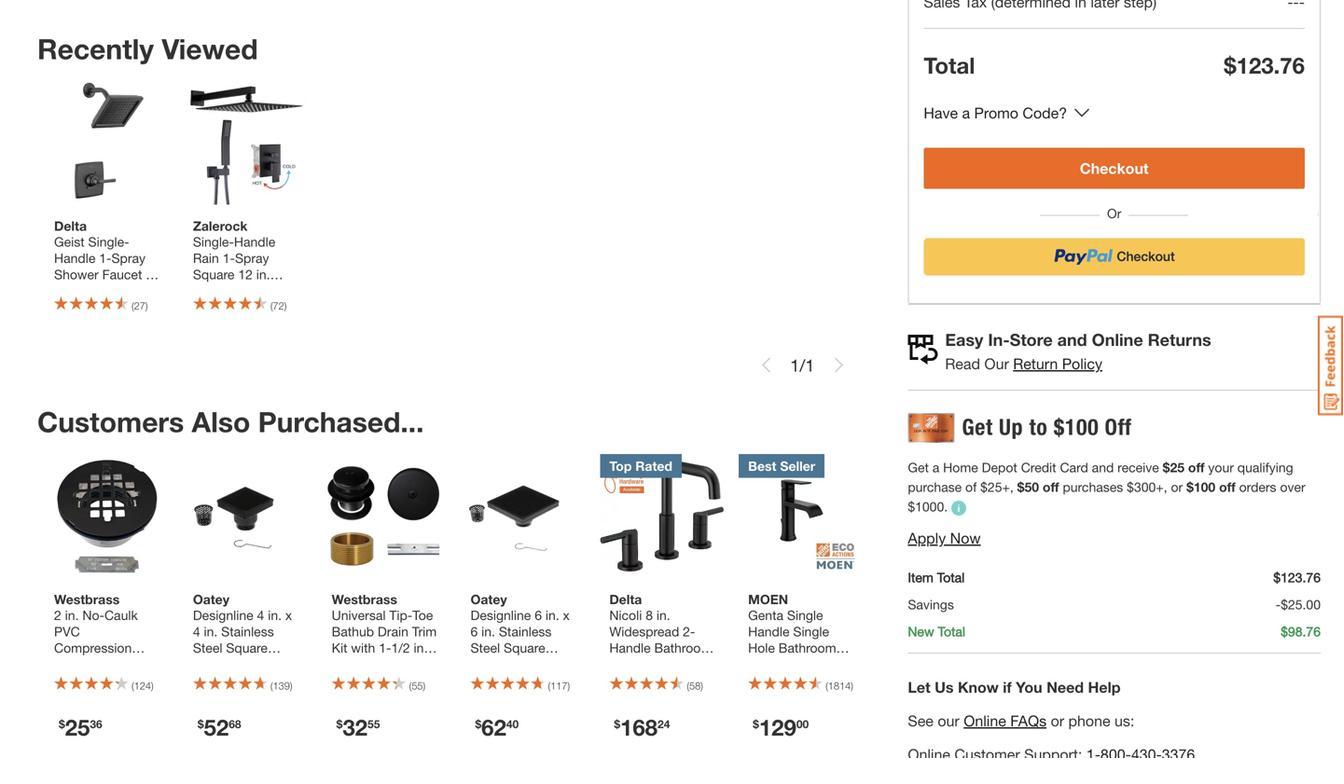 Task type: locate. For each thing, give the bounding box(es) containing it.
0 horizontal spatial get
[[908, 460, 929, 475]]

home
[[943, 460, 978, 475]]

$123.76
[[1224, 52, 1305, 78], [1274, 570, 1321, 585]]

0 horizontal spatial 1-
[[99, 251, 111, 266]]

6 right trim
[[471, 624, 478, 639]]

and up policy
[[1057, 330, 1087, 350]]

shower inside delta geist single- handle 1-spray shower faucet in matte black (valve included)
[[54, 267, 99, 282]]

black inside zalerock single-handle rain 1-spray square 12 in. shower system shower faucet head with handheld in black (valve included)
[[193, 349, 226, 364]]

credit
[[1021, 460, 1056, 475]]

faucet
[[102, 267, 142, 282], [241, 300, 281, 315], [609, 657, 649, 672], [748, 657, 788, 672]]

1 vertical spatial included)
[[193, 365, 247, 380]]

(valve down "geist"
[[54, 300, 88, 315]]

1 vertical spatial single
[[793, 624, 829, 639]]

6
[[535, 608, 542, 623], [471, 624, 478, 639]]

caulk
[[104, 608, 138, 623]]

1 left this is the last slide image
[[805, 355, 815, 375]]

rain
[[193, 251, 219, 266]]

0 horizontal spatial steel
[[193, 640, 222, 656]]

included) inside zalerock single-handle rain 1-spray square 12 in. shower system shower faucet head with handheld in black (valve included)
[[193, 365, 247, 380]]

$123.76 for item total
[[1274, 570, 1321, 585]]

0 horizontal spatial 1
[[790, 355, 800, 375]]

no-
[[82, 608, 104, 623]]

oatey designline 4 in. x 4 in. stainless steel square shower drain with square pattern drain cover in matte black
[[193, 592, 292, 737]]

$ down round
[[59, 717, 65, 731]]

0 vertical spatial (valve
[[54, 300, 88, 315]]

delta inside delta nicoli 8 in. widespread 2- handle bathroom faucet in matte black
[[609, 592, 642, 607]]

1 horizontal spatial 1-
[[223, 251, 235, 266]]

0 vertical spatial 6
[[535, 608, 542, 623]]

matte up 1814
[[806, 657, 839, 672]]

orders over $1000.
[[908, 479, 1306, 514]]

1 horizontal spatial single-
[[193, 234, 234, 250]]

1 vertical spatial $100
[[1187, 479, 1216, 495]]

have
[[924, 104, 958, 122]]

bracket,
[[332, 689, 381, 705]]

delta for geist
[[54, 218, 87, 234]]

have a promo code? link
[[924, 101, 1067, 125]]

1 $ from the left
[[59, 717, 65, 731]]

1 horizontal spatial $100
[[1187, 479, 1216, 495]]

1 horizontal spatial online
[[1092, 330, 1143, 350]]

return
[[1013, 355, 1058, 372]]

bathroom down 2-
[[654, 640, 712, 656]]

1 vertical spatial online
[[964, 712, 1006, 730]]

1 horizontal spatial 6
[[535, 608, 542, 623]]

$ inside $ 62 40
[[475, 717, 481, 731]]

cover for 62
[[471, 706, 505, 721]]

oatey designline 6 in. x 6 in. stainless steel square shower drain with square pattern drain cover in matte black
[[471, 592, 570, 737]]

delta up nicoli
[[609, 592, 642, 607]]

matte inside delta nicoli 8 in. widespread 2- handle bathroom faucet in matte black
[[667, 657, 700, 672]]

and down adapter
[[332, 673, 354, 688]]

oatey down designline 4 in. x 4 in. stainless steel square shower drain with square pattern drain cover in matte black image
[[193, 592, 229, 607]]

drain up 1/2
[[378, 624, 408, 639]]

0 vertical spatial $100
[[1054, 413, 1099, 441]]

steel for 52
[[193, 640, 222, 656]]

shower
[[54, 267, 99, 282], [193, 283, 237, 299], [193, 300, 237, 315], [54, 657, 99, 672], [193, 657, 237, 672], [471, 657, 515, 672]]

in.
[[256, 267, 270, 282], [65, 608, 79, 623], [268, 608, 282, 623], [546, 608, 559, 623], [657, 608, 670, 623], [204, 624, 218, 639], [481, 624, 495, 639], [414, 640, 428, 656], [117, 673, 131, 688]]

oatey inside 'oatey designline 4 in. x 4 in. stainless steel square shower drain with square pattern drain cover in matte black'
[[193, 592, 229, 607]]

total up have
[[924, 52, 975, 78]]

drain left ( 139 )
[[239, 689, 270, 705]]

$100 down your
[[1187, 479, 1216, 495]]

$ for 62
[[475, 717, 481, 731]]

cover inside 'oatey designline 4 in. x 4 in. stainless steel square shower drain with square pattern drain cover in matte black'
[[193, 706, 228, 721]]

get left up
[[962, 413, 993, 441]]

up
[[999, 413, 1023, 441]]

00
[[796, 717, 809, 731]]

) for 168
[[701, 680, 703, 692]]

handle inside zalerock single-handle rain 1-spray square 12 in. shower system shower faucet head with handheld in black (valve included)
[[234, 234, 275, 250]]

1 horizontal spatial 55
[[412, 680, 423, 692]]

handle
[[234, 234, 275, 250], [54, 251, 95, 266], [748, 624, 790, 639], [609, 640, 651, 656]]

2 x from the left
[[563, 608, 570, 623]]

2 bathroom from the left
[[779, 640, 836, 656]]

5 $ from the left
[[614, 717, 620, 731]]

online down know on the right bottom
[[964, 712, 1006, 730]]

and inside easy in-store and online returns read our return policy
[[1057, 330, 1087, 350]]

55 inside $ 32 55
[[368, 717, 380, 731]]

oatey inside oatey designline 6 in. x 6 in. stainless steel square shower drain with square pattern drain cover in matte black
[[471, 592, 507, 607]]

a for home
[[933, 460, 940, 475]]

stainless inside 'oatey designline 4 in. x 4 in. stainless steel square shower drain with square pattern drain cover in matte black'
[[221, 624, 274, 639]]

code?
[[1023, 104, 1067, 122]]

1 vertical spatial 55
[[368, 717, 380, 731]]

1 bathroom from the left
[[654, 640, 712, 656]]

drain
[[378, 624, 408, 639], [102, 657, 133, 672], [241, 657, 272, 672], [519, 657, 549, 672], [239, 689, 270, 705], [517, 689, 547, 705]]

shower inside westbrass 2 in. no-caulk pvc compression shower drain with 4-1/4 in. round grid cover, matte black
[[54, 657, 99, 672]]

with up adapter
[[351, 640, 375, 656]]

58
[[689, 680, 701, 692]]

with inside oatey designline 6 in. x 6 in. stainless steel square shower drain with square pattern drain cover in matte black
[[471, 673, 495, 688]]

1 stainless from the left
[[221, 624, 274, 639]]

0 horizontal spatial pattern
[[193, 689, 235, 705]]

40
[[506, 717, 519, 731]]

matte inside westbrass 2 in. no-caulk pvc compression shower drain with 4-1/4 in. round grid cover, matte black
[[95, 706, 129, 721]]

with inside zalerock single-handle rain 1-spray square 12 in. shower system shower faucet head with handheld in black (valve included)
[[228, 316, 252, 331]]

also
[[192, 405, 250, 439]]

cover left 40
[[471, 706, 505, 721]]

a right have
[[962, 104, 970, 122]]

designline 4 in. x 4 in. stainless steel square shower drain with square pattern drain cover in matte black image
[[184, 454, 307, 578]]

$ inside $ 52 68
[[198, 717, 204, 731]]

2 westbrass from the left
[[332, 592, 397, 607]]

included) inside delta geist single- handle 1-spray shower faucet in matte black (valve included)
[[92, 300, 146, 315]]

1 vertical spatial total
[[937, 570, 965, 585]]

55 down bushing
[[412, 680, 423, 692]]

0 horizontal spatial or
[[1051, 712, 1064, 730]]

$ inside $ 25 36
[[59, 717, 65, 731]]

westbrass inside westbrass 2 in. no-caulk pvc compression shower drain with 4-1/4 in. round grid cover, matte black
[[54, 592, 120, 607]]

0 horizontal spatial online
[[964, 712, 1006, 730]]

bathroom right hole
[[779, 640, 836, 656]]

0 vertical spatial online
[[1092, 330, 1143, 350]]

2 single- from the left
[[193, 234, 234, 250]]

matte down grid
[[95, 706, 129, 721]]

1 vertical spatial $123.76
[[1274, 570, 1321, 585]]

faucet inside delta geist single- handle 1-spray shower faucet in matte black (valve included)
[[102, 267, 142, 282]]

handle down genta
[[748, 624, 790, 639]]

) for 25
[[151, 680, 154, 692]]

1- inside delta geist single- handle 1-spray shower faucet in matte black (valve included)
[[99, 251, 111, 266]]

westbrass universal tip-toe bathub drain trim kit with 1-1/2 in. adapter bushing and converter bracket, matte black
[[332, 592, 437, 721]]

1 horizontal spatial get
[[962, 413, 993, 441]]

1 horizontal spatial or
[[1171, 479, 1183, 495]]

1 horizontal spatial westbrass
[[332, 592, 397, 607]]

1 oatey from the left
[[193, 592, 229, 607]]

a up purchase
[[933, 460, 940, 475]]

1 spray from the left
[[111, 251, 146, 266]]

1 horizontal spatial included)
[[193, 365, 247, 380]]

0 vertical spatial single
[[787, 608, 823, 623]]

single- inside delta geist single- handle 1-spray shower faucet in matte black (valve included)
[[88, 234, 129, 250]]

1-
[[99, 251, 111, 266], [223, 251, 235, 266], [379, 640, 391, 656]]

total
[[924, 52, 975, 78], [937, 570, 965, 585], [938, 624, 965, 639]]

faucet up ( 27 ) on the top left of page
[[102, 267, 142, 282]]

adapter
[[332, 657, 378, 672]]

easy
[[945, 330, 983, 350]]

oatey for 52
[[193, 592, 229, 607]]

drain up ( 117 )
[[519, 657, 549, 672]]

in
[[146, 267, 156, 282], [253, 332, 263, 348], [653, 657, 663, 672], [792, 657, 802, 672], [231, 706, 242, 721], [509, 706, 519, 721]]

$50
[[1017, 479, 1039, 495]]

single right genta
[[787, 608, 823, 623]]

matte up 58 at the bottom right of page
[[667, 657, 700, 672]]

handle down "geist"
[[54, 251, 95, 266]]

with up handheld
[[228, 316, 252, 331]]

6 left nicoli
[[535, 608, 542, 623]]

1 horizontal spatial designline
[[471, 608, 531, 623]]

square inside zalerock single-handle rain 1-spray square 12 in. shower system shower faucet head with handheld in black (valve included)
[[193, 267, 235, 282]]

$123.76 for total
[[1224, 52, 1305, 78]]

shower inside oatey designline 6 in. x 6 in. stainless steel square shower drain with square pattern drain cover in matte black
[[471, 657, 515, 672]]

2 vertical spatial and
[[332, 673, 354, 688]]

x for 52
[[285, 608, 292, 623]]

$ inside $ 129 00
[[753, 717, 759, 731]]

0 vertical spatial included)
[[92, 300, 146, 315]]

drain left 117 in the left of the page
[[517, 689, 547, 705]]

$ 129 00
[[753, 714, 809, 740]]

1 horizontal spatial stainless
[[499, 624, 552, 639]]

steel
[[193, 640, 222, 656], [471, 640, 500, 656]]

$ down bracket, on the left bottom
[[336, 717, 343, 731]]

designline inside 'oatey designline 4 in. x 4 in. stainless steel square shower drain with square pattern drain cover in matte black'
[[193, 608, 253, 623]]

1 cover from the left
[[193, 706, 228, 721]]

drain up the 1/4
[[102, 657, 133, 672]]

stainless up 139
[[221, 624, 274, 639]]

nicoli 8 in. widespread 2-handle bathroom faucet in matte black image
[[600, 454, 724, 578]]

with up 62
[[471, 673, 495, 688]]

1 horizontal spatial pattern
[[471, 689, 513, 705]]

stainless inside oatey designline 6 in. x 6 in. stainless steel square shower drain with square pattern drain cover in matte black
[[499, 624, 552, 639]]

$ for 129
[[753, 717, 759, 731]]

0 horizontal spatial spray
[[111, 251, 146, 266]]

handle inside moen genta single handle single hole bathroom faucet in matte black
[[748, 624, 790, 639]]

cover inside oatey designline 6 in. x 6 in. stainless steel square shower drain with square pattern drain cover in matte black
[[471, 706, 505, 721]]

online up policy
[[1092, 330, 1143, 350]]

spray for faucet
[[111, 251, 146, 266]]

in. inside westbrass universal tip-toe bathub drain trim kit with 1-1/2 in. adapter bushing and converter bracket, matte black
[[414, 640, 428, 656]]

your qualifying purchase of $25+,
[[908, 460, 1293, 495]]

2 $ from the left
[[198, 717, 204, 731]]

matte right '68'
[[245, 706, 279, 721]]

delta
[[54, 218, 87, 234], [609, 592, 642, 607]]

32
[[343, 714, 368, 740]]

delta for nicoli
[[609, 592, 642, 607]]

designline inside oatey designline 6 in. x 6 in. stainless steel square shower drain with square pattern drain cover in matte black
[[471, 608, 531, 623]]

black inside oatey designline 6 in. x 6 in. stainless steel square shower drain with square pattern drain cover in matte black
[[471, 722, 503, 737]]

cover left '68'
[[193, 706, 228, 721]]

$ inside $ 32 55
[[336, 717, 343, 731]]

1 vertical spatial delta
[[609, 592, 642, 607]]

2 pattern from the left
[[471, 689, 513, 705]]

1 horizontal spatial (valve
[[229, 349, 263, 364]]

x left universal
[[285, 608, 292, 623]]

0 vertical spatial or
[[1171, 479, 1183, 495]]

oatey down designline 6 in. x 6 in. stainless steel square shower drain with square pattern drain cover in matte black image at the bottom left
[[471, 592, 507, 607]]

1 horizontal spatial steel
[[471, 640, 500, 656]]

and
[[1057, 330, 1087, 350], [1092, 460, 1114, 475], [332, 673, 354, 688]]

2 cover from the left
[[471, 706, 505, 721]]

single- right "geist"
[[88, 234, 129, 250]]

2 designline from the left
[[471, 608, 531, 623]]

0 horizontal spatial westbrass
[[54, 592, 120, 607]]

receive
[[1118, 460, 1159, 475]]

( for 25
[[132, 680, 134, 692]]

1 horizontal spatial and
[[1057, 330, 1087, 350]]

1 1 from the left
[[790, 355, 800, 375]]

$100 right to
[[1054, 413, 1099, 441]]

square down rain
[[193, 267, 235, 282]]

westbrass
[[54, 592, 120, 607], [332, 592, 397, 607]]

spray inside zalerock single-handle rain 1-spray square 12 in. shower system shower faucet head with handheld in black (valve included)
[[235, 251, 269, 266]]

2 oatey from the left
[[471, 592, 507, 607]]

2 stainless from the left
[[499, 624, 552, 639]]

2 spray from the left
[[235, 251, 269, 266]]

stainless
[[221, 624, 274, 639], [499, 624, 552, 639]]

black inside 'oatey designline 4 in. x 4 in. stainless steel square shower drain with square pattern drain cover in matte black'
[[193, 722, 226, 737]]

in inside delta nicoli 8 in. widespread 2- handle bathroom faucet in matte black
[[653, 657, 663, 672]]

$ left "24"
[[614, 717, 620, 731]]

get up purchase
[[908, 460, 929, 475]]

genta single handle single hole bathroom faucet in matte black image
[[739, 454, 863, 578]]

0 horizontal spatial delta
[[54, 218, 87, 234]]

1 x from the left
[[285, 608, 292, 623]]

bathub
[[332, 624, 374, 639]]

matte down "geist"
[[54, 283, 88, 299]]

single-
[[88, 234, 129, 250], [193, 234, 234, 250]]

spray inside delta geist single- handle 1-spray shower faucet in matte black (valve included)
[[111, 251, 146, 266]]

handle up 12
[[234, 234, 275, 250]]

zalerock single-handle rain 1-spray square 12 in. shower system shower faucet head with handheld in black (valve included)
[[193, 218, 285, 380]]

oatey
[[193, 592, 229, 607], [471, 592, 507, 607]]

0 horizontal spatial (valve
[[54, 300, 88, 315]]

steel inside oatey designline 6 in. x 6 in. stainless steel square shower drain with square pattern drain cover in matte black
[[471, 640, 500, 656]]

) for 32
[[423, 680, 426, 692]]

westbrass up universal
[[332, 592, 397, 607]]

get for get a home depot credit card and receive $25 off
[[908, 460, 929, 475]]

and up purchases in the right of the page
[[1092, 460, 1114, 475]]

1 horizontal spatial 4
[[257, 608, 264, 623]]

off right the $25
[[1188, 460, 1205, 475]]

1- inside zalerock single-handle rain 1-spray square 12 in. shower system shower faucet head with handheld in black (valve included)
[[223, 251, 235, 266]]

credit offer details image
[[952, 501, 966, 516]]

drain up ( 139 )
[[241, 657, 272, 672]]

online
[[1092, 330, 1143, 350], [964, 712, 1006, 730]]

1 vertical spatial (valve
[[229, 349, 263, 364]]

1 westbrass from the left
[[54, 592, 120, 607]]

0 horizontal spatial 55
[[368, 717, 380, 731]]

0 horizontal spatial cover
[[193, 706, 228, 721]]

pattern up the "52"
[[193, 689, 235, 705]]

your
[[1208, 460, 1234, 475]]

1 horizontal spatial oatey
[[471, 592, 507, 607]]

( for 52
[[270, 680, 273, 692]]

in-
[[988, 330, 1010, 350]]

this is the last slide image
[[831, 358, 846, 373]]

pattern inside oatey designline 6 in. x 6 in. stainless steel square shower drain with square pattern drain cover in matte black
[[471, 689, 513, 705]]

westbrass up no-
[[54, 592, 120, 607]]

$ left 40
[[475, 717, 481, 731]]

0 horizontal spatial included)
[[92, 300, 146, 315]]

2 horizontal spatial 1-
[[379, 640, 391, 656]]

with up the "52"
[[193, 673, 217, 688]]

black inside delta nicoli 8 in. widespread 2- handle bathroom faucet in matte black
[[609, 673, 642, 688]]

handle down widespread
[[609, 640, 651, 656]]

(valve
[[54, 300, 88, 315], [229, 349, 263, 364]]

0 horizontal spatial a
[[933, 460, 940, 475]]

or right faqs
[[1051, 712, 1064, 730]]

designline for 62
[[471, 608, 531, 623]]

0 vertical spatial and
[[1057, 330, 1087, 350]]

0 vertical spatial delta
[[54, 218, 87, 234]]

matte right 40
[[523, 706, 556, 721]]

steel up the "52"
[[193, 640, 222, 656]]

0 horizontal spatial 4
[[193, 624, 200, 639]]

spray up 12
[[235, 251, 269, 266]]

68
[[229, 717, 241, 731]]

black inside delta geist single- handle 1-spray shower faucet in matte black (valve included)
[[91, 283, 124, 299]]

0 horizontal spatial and
[[332, 673, 354, 688]]

faucet down hole
[[748, 657, 788, 672]]

total right new
[[938, 624, 965, 639]]

stainless up 117 in the left of the page
[[499, 624, 552, 639]]

matte down "converter"
[[384, 689, 418, 705]]

with inside 'oatey designline 4 in. x 4 in. stainless steel square shower drain with square pattern drain cover in matte black'
[[193, 673, 217, 688]]

4 $ from the left
[[475, 717, 481, 731]]

single- down zalerock at the left of the page
[[193, 234, 234, 250]]

0 vertical spatial $123.76
[[1224, 52, 1305, 78]]

x inside 'oatey designline 4 in. x 4 in. stainless steel square shower drain with square pattern drain cover in matte black'
[[285, 608, 292, 623]]

( for 32
[[409, 680, 412, 692]]

single up ( 1814 )
[[793, 624, 829, 639]]

square
[[193, 267, 235, 282], [226, 640, 268, 656], [504, 640, 545, 656], [221, 673, 262, 688], [498, 673, 540, 688]]

new
[[908, 624, 934, 639]]

8
[[646, 608, 653, 623]]

1 right this is the first slide 'icon'
[[790, 355, 800, 375]]

faqs
[[1010, 712, 1047, 730]]

faucet down widespread
[[609, 657, 649, 672]]

steel up 62
[[471, 640, 500, 656]]

get up to $100 off
[[962, 413, 1132, 441]]

1 horizontal spatial x
[[563, 608, 570, 623]]

2 vertical spatial total
[[938, 624, 965, 639]]

1 vertical spatial a
[[933, 460, 940, 475]]

spray up ( 27 ) on the top left of page
[[111, 251, 146, 266]]

)
[[145, 300, 148, 312], [284, 300, 287, 312], [151, 680, 154, 692], [290, 680, 292, 692], [423, 680, 426, 692], [568, 680, 570, 692], [701, 680, 703, 692], [851, 680, 853, 692]]

1 pattern from the left
[[193, 689, 235, 705]]

0 horizontal spatial $100
[[1054, 413, 1099, 441]]

delta up "geist"
[[54, 218, 87, 234]]

handle inside delta nicoli 8 in. widespread 2- handle bathroom faucet in matte black
[[609, 640, 651, 656]]

55 down bracket, on the left bottom
[[368, 717, 380, 731]]

2 1 from the left
[[805, 355, 815, 375]]

off down your
[[1219, 479, 1236, 495]]

x for 62
[[563, 608, 570, 623]]

$50 off purchases $300+, or $100 off
[[1017, 479, 1236, 495]]

1 vertical spatial and
[[1092, 460, 1114, 475]]

1 horizontal spatial spray
[[235, 251, 269, 266]]

or down the $25
[[1171, 479, 1183, 495]]

steel for 62
[[471, 640, 500, 656]]

$ left '68'
[[198, 717, 204, 731]]

universal
[[332, 608, 386, 623]]

$ inside the $ 168 24
[[614, 717, 620, 731]]

westbrass for 25
[[54, 592, 120, 607]]

1 horizontal spatial delta
[[609, 592, 642, 607]]

) for 62
[[568, 680, 570, 692]]

62
[[481, 714, 506, 740]]

off
[[1188, 460, 1205, 475], [1043, 479, 1059, 495], [1219, 479, 1236, 495]]

0 horizontal spatial stainless
[[221, 624, 274, 639]]

designline 6 in. x 6 in. stainless steel square shower drain with square pattern drain cover in matte black image
[[461, 454, 585, 578]]

steel inside 'oatey designline 4 in. x 4 in. stainless steel square shower drain with square pattern drain cover in matte black'
[[193, 640, 222, 656]]

$ left the 00
[[753, 717, 759, 731]]

viewed
[[162, 32, 258, 65]]

total for new total
[[938, 624, 965, 639]]

1 horizontal spatial bathroom
[[779, 640, 836, 656]]

1 vertical spatial get
[[908, 460, 929, 475]]

off down get a home depot credit card and receive $25 off on the right bottom of the page
[[1043, 479, 1059, 495]]

1 steel from the left
[[193, 640, 222, 656]]

1 single- from the left
[[88, 234, 129, 250]]

qualifying
[[1238, 460, 1293, 475]]

pattern inside 'oatey designline 4 in. x 4 in. stainless steel square shower drain with square pattern drain cover in matte black'
[[193, 689, 235, 705]]

1 vertical spatial 4
[[193, 624, 200, 639]]

1 horizontal spatial cover
[[471, 706, 505, 721]]

0 horizontal spatial 6
[[471, 624, 478, 639]]

pattern up 62
[[471, 689, 513, 705]]

matte
[[54, 283, 88, 299], [667, 657, 700, 672], [806, 657, 839, 672], [384, 689, 418, 705], [95, 706, 129, 721], [245, 706, 279, 721], [523, 706, 556, 721]]

$1000.
[[908, 499, 948, 514]]

get for get up to $100 off
[[962, 413, 993, 441]]

faucet down system
[[241, 300, 281, 315]]

1 horizontal spatial 1
[[805, 355, 815, 375]]

0 horizontal spatial x
[[285, 608, 292, 623]]

3 $ from the left
[[336, 717, 343, 731]]

0 vertical spatial a
[[962, 104, 970, 122]]

0 vertical spatial total
[[924, 52, 975, 78]]

( 58 )
[[687, 680, 703, 692]]

1 designline from the left
[[193, 608, 253, 623]]

2 steel from the left
[[471, 640, 500, 656]]

matte inside westbrass universal tip-toe bathub drain trim kit with 1-1/2 in. adapter bushing and converter bracket, matte black
[[384, 689, 418, 705]]

customers also purchased...
[[37, 405, 424, 439]]

6 $ from the left
[[753, 717, 759, 731]]

x left nicoli
[[563, 608, 570, 623]]

$ for 32
[[336, 717, 343, 731]]

x inside oatey designline 6 in. x 6 in. stainless steel square shower drain with square pattern drain cover in matte black
[[563, 608, 570, 623]]

0 horizontal spatial oatey
[[193, 592, 229, 607]]

stainless for 62
[[499, 624, 552, 639]]

(valve down handheld
[[229, 349, 263, 364]]

depot
[[982, 460, 1017, 475]]

apply
[[908, 529, 946, 547]]

1 vertical spatial or
[[1051, 712, 1064, 730]]

total right item
[[937, 570, 965, 585]]

1 horizontal spatial a
[[962, 104, 970, 122]]

36
[[90, 717, 102, 731]]

delta inside delta geist single- handle 1-spray shower faucet in matte black (valve included)
[[54, 218, 87, 234]]

0 horizontal spatial single-
[[88, 234, 129, 250]]

with up round
[[54, 673, 78, 688]]

1- for shower
[[99, 251, 111, 266]]

zalerock
[[193, 218, 248, 234]]

easy in-store and online returns read our return policy
[[945, 330, 1211, 372]]

0 horizontal spatial designline
[[193, 608, 253, 623]]

1 horizontal spatial off
[[1188, 460, 1205, 475]]

( 72 )
[[270, 300, 287, 312]]

black inside westbrass 2 in. no-caulk pvc compression shower drain with 4-1/4 in. round grid cover, matte black
[[54, 722, 87, 737]]

us
[[935, 678, 954, 696]]

matte inside moen genta single handle single hole bathroom faucet in matte black
[[806, 657, 839, 672]]

0 vertical spatial get
[[962, 413, 993, 441]]

0 horizontal spatial bathroom
[[654, 640, 712, 656]]

westbrass inside westbrass universal tip-toe bathub drain trim kit with 1-1/2 in. adapter bushing and converter bracket, matte black
[[332, 592, 397, 607]]



Task type: vqa. For each thing, say whether or not it's contained in the screenshot.
FREE
no



Task type: describe. For each thing, give the bounding box(es) containing it.
pattern for 62
[[471, 689, 513, 705]]

1814
[[828, 680, 851, 692]]

card
[[1060, 460, 1088, 475]]

oatey for 62
[[471, 592, 507, 607]]

27
[[134, 300, 145, 312]]

nicoli
[[609, 608, 642, 623]]

shower inside 'oatey designline 4 in. x 4 in. stainless steel square shower drain with square pattern drain cover in matte black'
[[193, 657, 237, 672]]

converter
[[357, 673, 415, 688]]

stainless for 52
[[221, 624, 274, 639]]

in inside delta geist single- handle 1-spray shower faucet in matte black (valve included)
[[146, 267, 156, 282]]

westbrass for 32
[[332, 592, 397, 607]]

best
[[748, 459, 776, 474]]

best seller
[[748, 459, 815, 474]]

( for 168
[[687, 680, 689, 692]]

bathroom inside delta nicoli 8 in. widespread 2- handle bathroom faucet in matte black
[[654, 640, 712, 656]]

spray for 12
[[235, 251, 269, 266]]

if
[[1003, 678, 1012, 696]]

checkout
[[1080, 159, 1149, 177]]

124
[[134, 680, 151, 692]]

cover,
[[54, 706, 91, 721]]

faucet inside delta nicoli 8 in. widespread 2- handle bathroom faucet in matte black
[[609, 657, 649, 672]]

kit
[[332, 640, 347, 656]]

top rated
[[609, 459, 672, 474]]

52
[[204, 714, 229, 740]]

let us know if you need help
[[908, 678, 1121, 696]]

toe
[[412, 608, 433, 623]]

total for item total
[[937, 570, 965, 585]]

-
[[1276, 597, 1281, 612]]

2-
[[683, 624, 695, 639]]

in inside 'oatey designline 4 in. x 4 in. stainless steel square shower drain with square pattern drain cover in matte black'
[[231, 706, 242, 721]]

0 vertical spatial 55
[[412, 680, 423, 692]]

matte inside 'oatey designline 4 in. x 4 in. stainless steel square shower drain with square pattern drain cover in matte black'
[[245, 706, 279, 721]]

black inside westbrass universal tip-toe bathub drain trim kit with 1-1/2 in. adapter bushing and converter bracket, matte black
[[332, 706, 364, 721]]

in. inside delta nicoli 8 in. widespread 2- handle bathroom faucet in matte black
[[657, 608, 670, 623]]

returns
[[1148, 330, 1211, 350]]

moen genta single handle single hole bathroom faucet in matte black
[[748, 592, 839, 688]]

( for 129
[[826, 680, 828, 692]]

$25.00
[[1281, 597, 1321, 612]]

get a home depot credit card and receive $25 off
[[908, 460, 1205, 475]]

promo
[[974, 104, 1019, 122]]

faucet inside zalerock single-handle rain 1-spray square 12 in. shower system shower faucet head with handheld in black (valve included)
[[241, 300, 281, 315]]

4-
[[82, 673, 94, 688]]

( 117 )
[[548, 680, 570, 692]]

read
[[945, 355, 980, 372]]

help
[[1088, 678, 1121, 696]]

designline for 52
[[193, 608, 253, 623]]

$ for 25
[[59, 717, 65, 731]]

our
[[938, 712, 960, 730]]

recently
[[37, 32, 154, 65]]

delta geist single- handle 1-spray shower faucet in matte black (valve included)
[[54, 218, 156, 315]]

single-handle rain 1-spray square 12 in. shower system shower faucet head with handheld in black (valve included) image
[[184, 81, 307, 205]]

compression
[[54, 640, 132, 656]]

rated
[[635, 459, 672, 474]]

handle inside delta geist single- handle 1-spray shower faucet in matte black (valve included)
[[54, 251, 95, 266]]

return policy link
[[1013, 355, 1102, 372]]

single- inside zalerock single-handle rain 1-spray square 12 in. shower system shower faucet head with handheld in black (valve included)
[[193, 234, 234, 250]]

72
[[273, 300, 284, 312]]

in. inside zalerock single-handle rain 1-spray square 12 in. shower system shower faucet head with handheld in black (valve included)
[[256, 267, 270, 282]]

2
[[54, 608, 61, 623]]

square up '68'
[[226, 640, 268, 656]]

store
[[1010, 330, 1053, 350]]

need
[[1047, 678, 1084, 696]]

2 in. no-caulk pvc compression shower drain with 4-1/4 in. round grid cover, matte black image
[[45, 454, 169, 578]]

1/2
[[391, 640, 410, 656]]

seller
[[780, 459, 815, 474]]

westbrass 2 in. no-caulk pvc compression shower drain with 4-1/4 in. round grid cover, matte black
[[54, 592, 138, 737]]

drain inside westbrass 2 in. no-caulk pvc compression shower drain with 4-1/4 in. round grid cover, matte black
[[102, 657, 133, 672]]

policy
[[1062, 355, 1102, 372]]

) for 52
[[290, 680, 292, 692]]

2 horizontal spatial and
[[1092, 460, 1114, 475]]

let
[[908, 678, 931, 696]]

have a promo code?
[[924, 104, 1067, 122]]

bathroom inside moen genta single handle single hole bathroom faucet in matte black
[[779, 640, 836, 656]]

feedback link image
[[1318, 315, 1343, 416]]

and inside westbrass universal tip-toe bathub drain trim kit with 1-1/2 in. adapter bushing and converter bracket, matte black
[[332, 673, 354, 688]]

( for 62
[[548, 680, 550, 692]]

geist single-handle 1-spray shower faucet in matte black (valve included) image
[[45, 81, 169, 205]]

recently viewed
[[37, 32, 258, 65]]

168
[[620, 714, 658, 740]]

over
[[1280, 479, 1306, 495]]

with inside westbrass universal tip-toe bathub drain trim kit with 1-1/2 in. adapter bushing and converter bracket, matte black
[[351, 640, 375, 656]]

now
[[950, 529, 981, 547]]

faucet inside moen genta single handle single hole bathroom faucet in matte black
[[748, 657, 788, 672]]

a for promo
[[962, 104, 970, 122]]

bushing
[[382, 657, 429, 672]]

you
[[1016, 678, 1042, 696]]

pvc
[[54, 624, 80, 639]]

universal tip-toe bathub drain trim kit with 1-1/2 in. adapter bushing and converter bracket, matte black image
[[322, 454, 446, 578]]

know
[[958, 678, 999, 696]]

117
[[550, 680, 568, 692]]

in inside moen genta single handle single hole bathroom faucet in matte black
[[792, 657, 802, 672]]

2 horizontal spatial off
[[1219, 479, 1236, 495]]

apply now link
[[908, 529, 981, 547]]

savings
[[908, 597, 954, 612]]

) for 129
[[851, 680, 853, 692]]

in inside oatey designline 6 in. x 6 in. stainless steel square shower drain with square pattern drain cover in matte black
[[509, 706, 519, 721]]

139
[[273, 680, 290, 692]]

( 55 )
[[409, 680, 426, 692]]

top
[[609, 459, 632, 474]]

orders
[[1239, 479, 1277, 495]]

- $25.00
[[1276, 597, 1321, 612]]

genta
[[748, 608, 784, 623]]

of
[[965, 479, 977, 495]]

online faqs link
[[964, 712, 1047, 730]]

1- inside westbrass universal tip-toe bathub drain trim kit with 1-1/2 in. adapter bushing and converter bracket, matte black
[[379, 640, 391, 656]]

(valve inside zalerock single-handle rain 1-spray square 12 in. shower system shower faucet head with handheld in black (valve included)
[[229, 349, 263, 364]]

0 vertical spatial 4
[[257, 608, 264, 623]]

pattern for 52
[[193, 689, 235, 705]]

0 horizontal spatial off
[[1043, 479, 1059, 495]]

( 139 )
[[270, 680, 292, 692]]

square left ( 117 )
[[498, 673, 540, 688]]

$ for 52
[[198, 717, 204, 731]]

$ 168 24
[[614, 714, 670, 740]]

black inside moen genta single handle single hole bathroom faucet in matte black
[[748, 673, 781, 688]]

or for $300+,
[[1171, 479, 1183, 495]]

online inside easy in-store and online returns read our return policy
[[1092, 330, 1143, 350]]

or for faqs
[[1051, 712, 1064, 730]]

this is the first slide image
[[759, 358, 774, 373]]

off
[[1105, 413, 1132, 441]]

cover for 52
[[193, 706, 228, 721]]

hole
[[748, 640, 775, 656]]

$ for 168
[[614, 717, 620, 731]]

(valve inside delta geist single- handle 1-spray shower faucet in matte black (valve included)
[[54, 300, 88, 315]]

delta nicoli 8 in. widespread 2- handle bathroom faucet in matte black
[[609, 592, 712, 688]]

round
[[54, 689, 93, 705]]

in inside zalerock single-handle rain 1-spray square 12 in. shower system shower faucet head with handheld in black (valve included)
[[253, 332, 263, 348]]

1- for square
[[223, 251, 235, 266]]

phone
[[1068, 712, 1111, 730]]

square up 40
[[504, 640, 545, 656]]

with inside westbrass 2 in. no-caulk pvc compression shower drain with 4-1/4 in. round grid cover, matte black
[[54, 673, 78, 688]]

matte inside oatey designline 6 in. x 6 in. stainless steel square shower drain with square pattern drain cover in matte black
[[523, 706, 556, 721]]

handheld
[[193, 332, 249, 348]]

drain inside westbrass universal tip-toe bathub drain trim kit with 1-1/2 in. adapter bushing and converter bracket, matte black
[[378, 624, 408, 639]]

or
[[1100, 205, 1129, 221]]

24
[[658, 717, 670, 731]]

credit card icon image
[[908, 413, 954, 443]]

moen
[[748, 592, 788, 607]]

widespread
[[609, 624, 679, 639]]

purchased...
[[258, 405, 424, 439]]

matte inside delta geist single- handle 1-spray shower faucet in matte black (valve included)
[[54, 283, 88, 299]]

see
[[908, 712, 934, 730]]

square left 139
[[221, 673, 262, 688]]

1 vertical spatial 6
[[471, 624, 478, 639]]

tip-
[[389, 608, 413, 623]]



